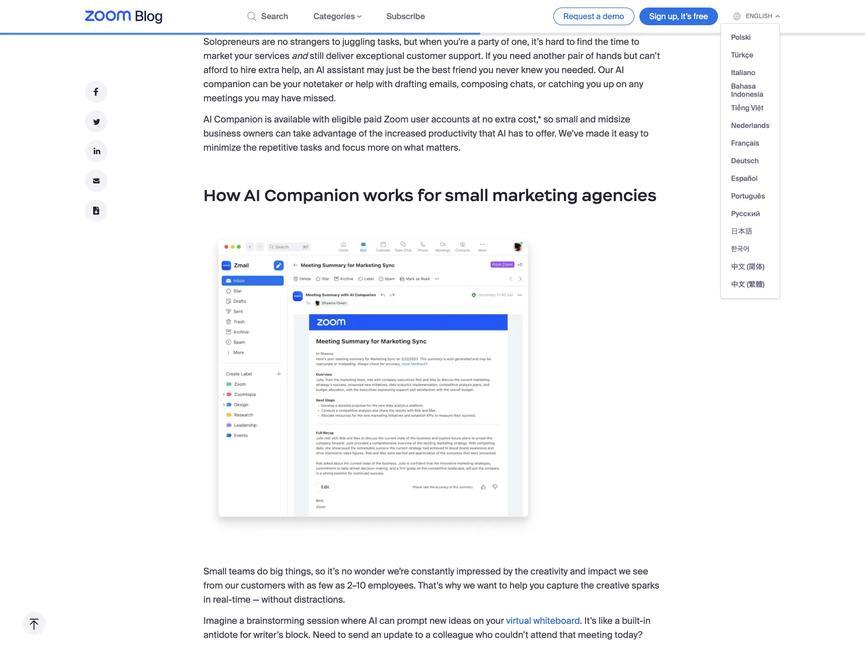 Task type: vqa. For each thing, say whether or not it's contained in the screenshot.
rightmost time
yes



Task type: locate. For each thing, give the bounding box(es) containing it.
meeting down writer's
[[247, 643, 281, 645]]

but inside solopreneurs are no strangers to juggling tasks, but when you're a party of one, it's hard to find the time to market your services
[[404, 36, 418, 48]]

1 horizontal spatial an
[[371, 629, 382, 641]]

with up advantage at the top of the page
[[313, 113, 330, 125]]

extra up has
[[495, 113, 516, 125]]

0 horizontal spatial help
[[356, 78, 374, 90]]

2 vertical spatial it's
[[328, 565, 340, 578]]

we right why
[[464, 580, 476, 592]]

friend
[[453, 64, 477, 76]]

0 horizontal spatial as
[[307, 580, 317, 592]]

accounts
[[432, 113, 470, 125]]

it's inside small teams do big things, so it's no wonder we're constantly impressed by the creativity and impact we see from our customers with as few as 2–10 employees. that's why we want to help you capture the creative sparks in real-time — without distractions.
[[328, 565, 340, 578]]

0 vertical spatial your
[[235, 50, 253, 62]]

midsize
[[599, 113, 631, 125]]

attend
[[531, 629, 558, 641]]

small teams do big things, so it's no wonder we're constantly impressed by the creativity and impact we see from our customers with as few as 2–10 employees. that's why we want to help you capture the creative sparks in real-time — without distractions.
[[204, 565, 660, 606]]

1 vertical spatial an
[[371, 629, 382, 641]]

1 vertical spatial help
[[510, 580, 528, 592]]

for left writer's
[[240, 629, 251, 641]]

0 horizontal spatial be
[[270, 78, 281, 90]]

1 horizontal spatial no
[[342, 565, 352, 578]]

the inside solopreneurs are no strangers to juggling tasks, but when you're a party of one, it's hard to find the time to market your services
[[595, 36, 609, 48]]

missed.
[[303, 92, 336, 104]]

to
[[332, 36, 341, 48], [567, 36, 575, 48], [632, 36, 640, 48], [230, 64, 239, 76], [526, 127, 534, 140], [641, 127, 649, 140], [500, 580, 508, 592], [338, 629, 346, 641], [415, 629, 424, 641], [520, 643, 528, 645]]

中文 (简体)
[[732, 262, 766, 271]]

take
[[293, 127, 311, 140]]

0 vertical spatial can
[[253, 78, 268, 90]]

1 horizontal spatial have
[[498, 643, 518, 645]]

1 horizontal spatial by
[[504, 565, 513, 578]]

extra down services
[[259, 64, 280, 76]]

on up who on the right bottom of page
[[474, 615, 484, 627]]

an down still
[[304, 64, 314, 76]]

2 vertical spatial of
[[359, 127, 367, 140]]

0 horizontal spatial time
[[232, 594, 251, 606]]

2 vertical spatial so
[[443, 643, 453, 645]]

2–10
[[348, 580, 366, 592]]

português
[[732, 191, 766, 201]]

0 horizontal spatial of
[[359, 127, 367, 140]]

1 vertical spatial so
[[316, 565, 326, 578]]

italiano
[[732, 68, 756, 77]]

1 horizontal spatial time
[[611, 36, 630, 48]]

español link
[[732, 170, 759, 187]]

on inside the still deliver exceptional customer support. if you need another pair of hands but can't afford to hire extra help, an ai assistant may just be the best friend you never knew you needed. our ai companion can be your notetaker or help with drafting emails, composing chats, or catching you up on any meetings you may have missed.
[[617, 78, 627, 90]]

no inside small teams do big things, so it's no wonder we're constantly impressed by the creativity and impact we see from our customers with as few as 2–10 employees. that's why we want to help you capture the creative sparks in real-time — without distractions.
[[342, 565, 352, 578]]

0 vertical spatial small
[[556, 113, 578, 125]]

1 as from the left
[[307, 580, 317, 592]]

ai
[[254, 1, 271, 22], [317, 64, 325, 76], [616, 64, 625, 76], [204, 113, 212, 125], [498, 127, 507, 140], [244, 185, 261, 206], [369, 615, 378, 627], [381, 643, 390, 645]]

in down from
[[204, 594, 211, 606]]

and inside small teams do big things, so it's no wonder we're constantly impressed by the creativity and impact we see from our customers with as few as 2–10 employees. that's why we want to help you capture the creative sparks in real-time — without distractions.
[[571, 565, 586, 578]]

0 vertical spatial in
[[204, 594, 211, 606]]

0 horizontal spatial we
[[464, 580, 476, 592]]

no inside solopreneurs are no strangers to juggling tasks, but when you're a party of one, it's hard to find the time to market your services
[[278, 36, 288, 48]]

can down hire
[[253, 78, 268, 90]]

0 horizontal spatial or
[[345, 78, 354, 90]]

1 horizontal spatial on
[[474, 615, 484, 627]]

nederlands
[[732, 121, 770, 130]]

be down services
[[270, 78, 281, 90]]

companion up strangers
[[275, 1, 370, 22]]

may up is
[[262, 92, 279, 104]]

1 vertical spatial with
[[313, 113, 330, 125]]

português link
[[732, 187, 766, 205]]

companion down tasks in the left of the page
[[265, 185, 360, 206]]

1 horizontal spatial zoom
[[384, 113, 409, 125]]

1 horizontal spatial as
[[336, 580, 345, 592]]

0 horizontal spatial your
[[235, 50, 253, 62]]

but
[[404, 36, 418, 48], [625, 50, 638, 62]]

the down impact
[[581, 580, 595, 592]]

you down creativity
[[530, 580, 545, 592]]

small inside ai companion is available with eligible paid zoom user accounts at no extra cost,* so small and midsize business owners can take advantage of the increased productivity that ai has to offer. we've made it easy to minimize the repetitive tasks and focus more on what matters.
[[556, 113, 578, 125]]

the down customer
[[417, 64, 430, 76]]

1 vertical spatial have
[[498, 643, 518, 645]]

but left when
[[404, 36, 418, 48]]

0 vertical spatial that
[[480, 127, 496, 140]]

an right send
[[371, 629, 382, 641]]

0 vertical spatial help
[[356, 78, 374, 90]]

an
[[304, 64, 314, 76], [371, 629, 382, 641]]

1 horizontal spatial for
[[374, 1, 398, 22]]

on right up
[[617, 78, 627, 90]]

so down colleague
[[443, 643, 453, 645]]

0 vertical spatial 中文
[[732, 262, 746, 271]]

0 horizontal spatial for
[[240, 629, 251, 641]]

on down increased
[[392, 142, 402, 154]]

why
[[446, 580, 462, 592]]

of right pair
[[586, 50, 594, 62]]

and up made
[[581, 113, 596, 125]]

big
[[270, 565, 283, 578]]

1 horizontal spatial can
[[276, 127, 291, 140]]

have inside . it's like a built-in antidote for writer's block. need to send an update to a colleague who couldn't attend that meeting today? forward a meeting summary generated by ai companion so they don't have to watch a meeting recording a
[[498, 643, 518, 645]]

paid
[[364, 113, 382, 125]]

a left party
[[471, 36, 476, 48]]

a down new
[[426, 629, 431, 641]]

ai right "how"
[[244, 185, 261, 206]]

with inside small teams do big things, so it's no wonder we're constantly impressed by the creativity and impact we see from our customers with as few as 2–10 employees. that's why we want to help you capture the creative sparks in real-time — without distractions.
[[288, 580, 305, 592]]

drafting
[[395, 78, 428, 90]]

imagine a brainstorming session where ai can prompt new ideas on your virtual whiteboard
[[204, 615, 581, 627]]

the down owners at left top
[[243, 142, 257, 154]]

0 vertical spatial but
[[404, 36, 418, 48]]

0 vertical spatial extra
[[259, 64, 280, 76]]

you up composing
[[479, 64, 494, 76]]

2 vertical spatial with
[[288, 580, 305, 592]]

how ai companion works for small marketing agencies
[[204, 185, 657, 206]]

0 vertical spatial it's
[[682, 11, 692, 22]]

0 vertical spatial by
[[504, 565, 513, 578]]

0 horizontal spatial with
[[288, 580, 305, 592]]

time left the —
[[232, 594, 251, 606]]

we
[[620, 565, 631, 578], [464, 580, 476, 592]]

1 vertical spatial time
[[232, 594, 251, 606]]

2 vertical spatial no
[[342, 565, 352, 578]]

exceptional
[[356, 50, 405, 62]]

help down assistant
[[356, 78, 374, 90]]

your inside the still deliver exceptional customer support. if you need another pair of hands but can't afford to hire extra help, an ai assistant may just be the best friend you never knew you needed. our ai companion can be your notetaker or help with drafting emails, composing chats, or catching you up on any meetings you may have missed.
[[283, 78, 301, 90]]

it's inside 'link'
[[682, 11, 692, 22]]

0 vertical spatial have
[[281, 92, 301, 104]]

real-
[[213, 594, 232, 606]]

中文 (简体) link
[[732, 258, 766, 276]]

ai up business
[[204, 113, 212, 125]]

1 vertical spatial no
[[483, 113, 493, 125]]

that inside . it's like a built-in antidote for writer's block. need to send an update to a colleague who couldn't attend that meeting today? forward a meeting summary generated by ai companion so they don't have to watch a meeting recording a
[[560, 629, 576, 641]]

1 horizontal spatial may
[[367, 64, 384, 76]]

the up hands
[[595, 36, 609, 48]]

couldn't
[[495, 629, 529, 641]]

—
[[253, 594, 260, 606]]

help inside the still deliver exceptional customer support. if you need another pair of hands but can't afford to hire extra help, an ai assistant may just be the best friend you never knew you needed. our ai companion can be your notetaker or help with drafting emails, composing chats, or catching you up on any meetings you may have missed.
[[356, 78, 374, 90]]

with down just
[[376, 78, 393, 90]]

1 vertical spatial for
[[418, 185, 441, 206]]

it's right up,
[[682, 11, 692, 22]]

0 vertical spatial an
[[304, 64, 314, 76]]

2 vertical spatial your
[[487, 615, 505, 627]]

or down assistant
[[345, 78, 354, 90]]

can up the update
[[380, 615, 395, 627]]

0 vertical spatial of
[[502, 36, 510, 48]]

2 horizontal spatial of
[[586, 50, 594, 62]]

have up available
[[281, 92, 301, 104]]

can
[[253, 78, 268, 90], [276, 127, 291, 140], [380, 615, 395, 627]]

request a demo
[[564, 11, 625, 22]]

ai up are
[[254, 1, 271, 22]]

extra inside the still deliver exceptional customer support. if you need another pair of hands but can't afford to hire extra help, an ai assistant may just be the best friend you never knew you needed. our ai companion can be your notetaker or help with drafting emails, composing chats, or catching you up on any meetings you may have missed.
[[259, 64, 280, 76]]

zoom up increased
[[384, 113, 409, 125]]

zoom
[[204, 1, 251, 22], [384, 113, 409, 125]]

1 vertical spatial we
[[464, 580, 476, 592]]

in down sparks
[[644, 615, 651, 627]]

0 horizontal spatial no
[[278, 36, 288, 48]]

your down help,
[[283, 78, 301, 90]]

our
[[225, 580, 239, 592]]

0 vertical spatial on
[[617, 78, 627, 90]]

1 horizontal spatial so
[[443, 643, 453, 645]]

0 vertical spatial may
[[367, 64, 384, 76]]

the up more
[[370, 127, 383, 140]]

0 horizontal spatial can
[[253, 78, 268, 90]]

of inside solopreneurs are no strangers to juggling tasks, but when you're a party of one, it's hard to find the time to market your services
[[502, 36, 510, 48]]

sign up, it's free
[[650, 11, 709, 22]]

be up the drafting
[[404, 64, 415, 76]]

it's up few
[[328, 565, 340, 578]]

1 vertical spatial it's
[[532, 36, 544, 48]]

may down 'exceptional'
[[367, 64, 384, 76]]

1 vertical spatial by
[[370, 643, 379, 645]]

of left one,
[[502, 36, 510, 48]]

on inside ai companion is available with eligible paid zoom user accounts at no extra cost,* so small and midsize business owners can take advantage of the increased productivity that ai has to offer. we've made it easy to minimize the repetitive tasks and focus more on what matters.
[[392, 142, 402, 154]]

creativity
[[531, 565, 568, 578]]

1 horizontal spatial or
[[538, 78, 547, 90]]

1 vertical spatial zoom
[[384, 113, 409, 125]]

be
[[404, 64, 415, 76], [270, 78, 281, 90]]

1 vertical spatial that
[[560, 629, 576, 641]]

1 horizontal spatial it's
[[532, 36, 544, 48]]

2 vertical spatial on
[[474, 615, 484, 627]]

2 horizontal spatial so
[[544, 113, 554, 125]]

forward
[[204, 643, 237, 645]]

or down knew
[[538, 78, 547, 90]]

it's
[[585, 615, 597, 627]]

another
[[534, 50, 566, 62]]

a right the imagine
[[240, 615, 245, 627]]

ai right our
[[616, 64, 625, 76]]

0 vertical spatial time
[[611, 36, 630, 48]]

0 vertical spatial we
[[620, 565, 631, 578]]

meeting down it's
[[579, 629, 613, 641]]

by right generated
[[370, 643, 379, 645]]

ideas
[[449, 615, 472, 627]]

for up 'tasks,' on the top of page
[[374, 1, 398, 22]]

can up repetitive
[[276, 127, 291, 140]]

2 horizontal spatial with
[[376, 78, 393, 90]]

as left few
[[307, 580, 317, 592]]

0 horizontal spatial in
[[204, 594, 211, 606]]

like
[[599, 615, 613, 627]]

your up hire
[[235, 50, 253, 62]]

中文 (繁體)
[[732, 280, 766, 289]]

2 vertical spatial can
[[380, 615, 395, 627]]

中文
[[732, 262, 746, 271], [732, 280, 746, 289]]

that down at
[[480, 127, 496, 140]]

but left can't at the right of the page
[[625, 50, 638, 62]]

for inside . it's like a built-in antidote for writer's block. need to send an update to a colleague who couldn't attend that meeting today? forward a meeting summary generated by ai companion so they don't have to watch a meeting recording a
[[240, 629, 251, 641]]

have down couldn't
[[498, 643, 518, 645]]

antidote
[[204, 629, 238, 641]]

chats,
[[511, 78, 536, 90]]

2 horizontal spatial no
[[483, 113, 493, 125]]

bahasa
[[732, 82, 757, 91]]

中文 down 한국어 link at the top right of the page
[[732, 262, 746, 271]]

with inside ai companion is available with eligible paid zoom user accounts at no extra cost,* so small and midsize business owners can take advantage of the increased productivity that ai has to offer. we've made it easy to minimize the repetitive tasks and focus more on what matters.
[[313, 113, 330, 125]]

so up few
[[316, 565, 326, 578]]

your up who on the right bottom of page
[[487, 615, 505, 627]]

0 vertical spatial so
[[544, 113, 554, 125]]

extra
[[259, 64, 280, 76], [495, 113, 516, 125]]

1 vertical spatial your
[[283, 78, 301, 90]]

any
[[629, 78, 644, 90]]

中文 inside 中文 (简体) link
[[732, 262, 746, 271]]

share to facebook image
[[85, 81, 107, 103]]

as right few
[[336, 580, 345, 592]]

english button
[[734, 12, 781, 20]]

of inside ai companion is available with eligible paid zoom user accounts at no extra cost,* so small and midsize business owners can take advantage of the increased productivity that ai has to offer. we've made it easy to minimize the repetitive tasks and focus more on what matters.
[[359, 127, 367, 140]]

time
[[611, 36, 630, 48], [232, 594, 251, 606]]

are
[[262, 36, 276, 48]]

1 vertical spatial 中文
[[732, 280, 746, 289]]

no inside ai companion is available with eligible paid zoom user accounts at no extra cost,* so small and midsize business owners can take advantage of the increased productivity that ai has to offer. we've made it easy to minimize the repetitive tasks and focus more on what matters.
[[483, 113, 493, 125]]

share to linkedin image
[[85, 140, 107, 162]]

sign
[[650, 11, 667, 22]]

capture
[[547, 580, 579, 592]]

is
[[265, 113, 272, 125]]

repetitive
[[259, 142, 298, 154]]

2 horizontal spatial it's
[[682, 11, 692, 22]]

0 horizontal spatial extra
[[259, 64, 280, 76]]

1 vertical spatial can
[[276, 127, 291, 140]]

2 vertical spatial for
[[240, 629, 251, 641]]

you down hire
[[245, 92, 260, 104]]

distractions.
[[294, 594, 345, 606]]

1 horizontal spatial extra
[[495, 113, 516, 125]]

0 horizontal spatial by
[[370, 643, 379, 645]]

in
[[204, 594, 211, 606], [644, 615, 651, 627]]

that down whiteboard
[[560, 629, 576, 641]]

generated
[[324, 643, 367, 645]]

1 horizontal spatial your
[[283, 78, 301, 90]]

русский
[[732, 209, 761, 218]]

1 vertical spatial extra
[[495, 113, 516, 125]]

no up 2–10
[[342, 565, 352, 578]]

0 horizontal spatial an
[[304, 64, 314, 76]]

2 or from the left
[[538, 78, 547, 90]]

so inside ai companion is available with eligible paid zoom user accounts at no extra cost,* so small and midsize business owners can take advantage of the increased productivity that ai has to offer. we've made it easy to minimize the repetitive tasks and focus more on what matters.
[[544, 113, 554, 125]]

and
[[292, 50, 308, 62], [581, 113, 596, 125], [325, 142, 340, 154], [571, 565, 586, 578]]

2 as from the left
[[336, 580, 345, 592]]

1 horizontal spatial of
[[502, 36, 510, 48]]

with inside the still deliver exceptional customer support. if you need another pair of hands but can't afford to hire extra help, an ai assistant may just be the best friend you never knew you needed. our ai companion can be your notetaker or help with drafting emails, composing chats, or catching you up on any meetings you may have missed.
[[376, 78, 393, 90]]

still deliver exceptional customer support. if you need another pair of hands but can't afford to hire extra help, an ai assistant may just be the best friend you never knew you needed. our ai companion can be your notetaker or help with drafting emails, composing chats, or catching you up on any meetings you may have missed.
[[204, 50, 661, 104]]

never
[[496, 64, 519, 76]]

it's right one,
[[532, 36, 544, 48]]

who
[[476, 629, 493, 641]]

1 horizontal spatial with
[[313, 113, 330, 125]]

can't
[[640, 50, 661, 62]]

no right are
[[278, 36, 288, 48]]

zoom up solopreneurs
[[204, 1, 251, 22]]

indonesia
[[732, 89, 764, 99]]

by inside . it's like a built-in antidote for writer's block. need to send an update to a colleague who couldn't attend that meeting today? forward a meeting summary generated by ai companion so they don't have to watch a meeting recording a
[[370, 643, 379, 645]]

time inside solopreneurs are no strangers to juggling tasks, but when you're a party of one, it's hard to find the time to market your services
[[611, 36, 630, 48]]

the up when
[[401, 1, 430, 22]]

1 中文 from the top
[[732, 262, 746, 271]]

we left see
[[620, 565, 631, 578]]

中文 left (繁體)
[[732, 280, 746, 289]]

0 horizontal spatial that
[[480, 127, 496, 140]]

time up hands
[[611, 36, 630, 48]]

ai down the update
[[381, 643, 390, 645]]

0 vertical spatial be
[[404, 64, 415, 76]]

request
[[564, 11, 595, 22]]

with down the things,
[[288, 580, 305, 592]]

tiếng việt link
[[732, 99, 765, 117]]

customers
[[241, 580, 286, 592]]

1 horizontal spatial help
[[510, 580, 528, 592]]

deliver
[[326, 50, 354, 62]]

a left demo
[[597, 11, 601, 22]]

whiteboard
[[534, 615, 581, 627]]

and up capture
[[571, 565, 586, 578]]

1 horizontal spatial in
[[644, 615, 651, 627]]

companion down the update
[[392, 643, 441, 645]]

you down another
[[545, 64, 560, 76]]

help right want
[[510, 580, 528, 592]]

companion up business
[[214, 113, 263, 125]]

your inside solopreneurs are no strangers to juggling tasks, but when you're a party of one, it's hard to find the time to market your services
[[235, 50, 253, 62]]

with
[[376, 78, 393, 90], [313, 113, 330, 125], [288, 580, 305, 592]]

1 vertical spatial of
[[586, 50, 594, 62]]

wonder
[[355, 565, 386, 578]]

for right works
[[418, 185, 441, 206]]

0 horizontal spatial have
[[281, 92, 301, 104]]

0 horizontal spatial but
[[404, 36, 418, 48]]

türkçe link
[[732, 46, 754, 64]]

want
[[478, 580, 497, 592]]

in inside . it's like a built-in antidote for writer's block. need to send an update to a colleague who couldn't attend that meeting today? forward a meeting summary generated by ai companion so they don't have to watch a meeting recording a
[[644, 615, 651, 627]]

time inside small teams do big things, so it's no wonder we're constantly impressed by the creativity and impact we see from our customers with as few as 2–10 employees. that's why we want to help you capture the creative sparks in real-time — without distractions.
[[232, 594, 251, 606]]

still
[[310, 50, 324, 62]]

you inside small teams do big things, so it's no wonder we're constantly impressed by the creativity and impact we see from our customers with as few as 2–10 employees. that's why we want to help you capture the creative sparks in real-time — without distractions.
[[530, 580, 545, 592]]

by right impressed in the bottom of the page
[[504, 565, 513, 578]]

1 vertical spatial be
[[270, 78, 281, 90]]

so up the offer.
[[544, 113, 554, 125]]

of up focus
[[359, 127, 367, 140]]

中文 inside 中文 (繁體) link
[[732, 280, 746, 289]]

of
[[502, 36, 510, 48], [586, 50, 594, 62], [359, 127, 367, 140]]

need
[[313, 629, 336, 641]]

no right at
[[483, 113, 493, 125]]

services
[[255, 50, 290, 62]]

2 中文 from the top
[[732, 280, 746, 289]]

your
[[235, 50, 253, 62], [283, 78, 301, 90], [487, 615, 505, 627]]

0 horizontal spatial it's
[[328, 565, 340, 578]]

companion inside . it's like a built-in antidote for writer's block. need to send an update to a colleague who couldn't attend that meeting today? forward a meeting summary generated by ai companion so they don't have to watch a meeting recording a
[[392, 643, 441, 645]]

2 horizontal spatial for
[[418, 185, 441, 206]]

so inside . it's like a built-in antidote for writer's block. need to send an update to a colleague who couldn't attend that meeting today? forward a meeting summary generated by ai companion so they don't have to watch a meeting recording a
[[443, 643, 453, 645]]



Task type: describe. For each thing, give the bounding box(es) containing it.
pair
[[568, 50, 584, 62]]

owners
[[243, 127, 274, 140]]

a inside solopreneurs are no strangers to juggling tasks, but when you're a party of one, it's hard to find the time to market your services
[[471, 36, 476, 48]]

don't
[[475, 643, 496, 645]]

made
[[586, 127, 610, 140]]

companion inside ai companion is available with eligible paid zoom user accounts at no extra cost,* so small and midsize business owners can take advantage of the increased productivity that ai has to offer. we've made it easy to minimize the repetitive tasks and focus more on what matters.
[[214, 113, 263, 125]]

中文 for 中文 (简体)
[[732, 262, 746, 271]]

it's inside solopreneurs are no strangers to juggling tasks, but when you're a party of one, it's hard to find the time to market your services
[[532, 36, 544, 48]]

impressed
[[457, 565, 501, 578]]

matters.
[[427, 142, 461, 154]]

they
[[455, 643, 473, 645]]

the left creativity
[[515, 565, 529, 578]]

share to email image
[[85, 170, 107, 192]]

1 horizontal spatial be
[[404, 64, 415, 76]]

new
[[430, 615, 447, 627]]

2 horizontal spatial your
[[487, 615, 505, 627]]

中文 (繁體) link
[[732, 276, 766, 293]]

built-
[[623, 615, 644, 627]]

from
[[204, 580, 223, 592]]

polski
[[732, 33, 752, 42]]

you're
[[444, 36, 469, 48]]

notetaker
[[303, 78, 343, 90]]

deutsch
[[732, 156, 760, 165]]

request a demo link
[[554, 8, 635, 25]]

ai left has
[[498, 127, 507, 140]]

catching
[[549, 78, 585, 90]]

that inside ai companion is available with eligible paid zoom user accounts at no extra cost,* so small and midsize business owners can take advantage of the increased productivity that ai has to offer. we've made it easy to minimize the repetitive tasks and focus more on what matters.
[[480, 127, 496, 140]]

solopreneur
[[434, 1, 534, 22]]

so inside small teams do big things, so it's no wonder we're constantly impressed by the creativity and impact we see from our customers with as few as 2–10 employees. that's why we want to help you capture the creative sparks in real-time — without distractions.
[[316, 565, 326, 578]]

today?
[[615, 629, 643, 641]]

meeting down .
[[565, 643, 599, 645]]

afford
[[204, 64, 228, 76]]

categories button
[[314, 11, 362, 22]]

deutsch link
[[732, 152, 760, 170]]

help inside small teams do big things, so it's no wonder we're constantly impressed by the creativity and impact we see from our customers with as few as 2–10 employees. that's why we want to help you capture the creative sparks in real-time — without distractions.
[[510, 580, 528, 592]]

a inside request a demo "link"
[[597, 11, 601, 22]]

extra inside ai companion is available with eligible paid zoom user accounts at no extra cost,* so small and midsize business owners can take advantage of the increased productivity that ai has to offer. we've made it easy to minimize the repetitive tasks and focus more on what matters.
[[495, 113, 516, 125]]

bahasa indonesia link
[[732, 82, 770, 99]]

just
[[387, 64, 402, 76]]

can inside the still deliver exceptional customer support. if you need another pair of hands but can't afford to hire extra help, an ai assistant may just be the best friend you never knew you needed. our ai companion can be your notetaker or help with drafting emails, composing chats, or catching you up on any meetings you may have missed.
[[253, 78, 268, 90]]

zoom ai assistant for marketing image
[[204, 231, 544, 539]]

update
[[384, 629, 413, 641]]

prompt
[[397, 615, 428, 627]]

(简体)
[[748, 262, 766, 271]]

juggling
[[343, 36, 376, 48]]

hands
[[597, 50, 622, 62]]

employees.
[[368, 580, 416, 592]]

works
[[363, 185, 414, 206]]

the inside the still deliver exceptional customer support. if you need another pair of hands but can't afford to hire extra help, an ai assistant may just be the best friend you never knew you needed. our ai companion can be your notetaker or help with drafting emails, composing chats, or catching you up on any meetings you may have missed.
[[417, 64, 430, 76]]

imagine
[[204, 615, 237, 627]]

a right the watch
[[557, 643, 563, 645]]

few
[[319, 580, 333, 592]]

marketing
[[493, 185, 579, 206]]

and up help,
[[292, 50, 308, 62]]

español
[[732, 174, 759, 183]]

needed.
[[562, 64, 597, 76]]

and down advantage at the top of the page
[[325, 142, 340, 154]]

of inside the still deliver exceptional customer support. if you need another pair of hands but can't afford to hire extra help, an ai assistant may just be the best friend you never knew you needed. our ai companion can be your notetaker or help with drafting emails, composing chats, or catching you up on any meetings you may have missed.
[[586, 50, 594, 62]]

an inside . it's like a built-in antidote for writer's block. need to send an update to a colleague who couldn't attend that meeting today? forward a meeting summary generated by ai companion so they don't have to watch a meeting recording a
[[371, 629, 382, 641]]

offer.
[[536, 127, 557, 140]]

user
[[411, 113, 430, 125]]

watch
[[531, 643, 555, 645]]

to inside the still deliver exceptional customer support. if you need another pair of hands but can't afford to hire extra help, an ai assistant may just be the best friend you never knew you needed. our ai companion can be your notetaker or help with drafting emails, composing chats, or catching you up on any meetings you may have missed.
[[230, 64, 239, 76]]

ai inside . it's like a built-in antidote for writer's block. need to send an update to a colleague who couldn't attend that meeting today? forward a meeting summary generated by ai companion so they don't have to watch a meeting recording a
[[381, 643, 390, 645]]

colleague
[[433, 629, 474, 641]]

a right like
[[615, 615, 620, 627]]

1 vertical spatial small
[[445, 185, 489, 206]]

0 vertical spatial for
[[374, 1, 398, 22]]

an inside the still deliver exceptional customer support. if you need another pair of hands but can't afford to hire extra help, an ai assistant may just be the best friend you never knew you needed. our ai companion can be your notetaker or help with drafting emails, composing chats, or catching you up on any meetings you may have missed.
[[304, 64, 314, 76]]

teams
[[229, 565, 255, 578]]

composing
[[462, 78, 509, 90]]

in inside small teams do big things, so it's no wonder we're constantly impressed by the creativity and impact we see from our customers with as few as 2–10 employees. that's why we want to help you capture the creative sparks in real-time — without distractions.
[[204, 594, 211, 606]]

to inside small teams do big things, so it's no wonder we're constantly impressed by the creativity and impact we see from our customers with as few as 2–10 employees. that's why we want to help you capture the creative sparks in real-time — without distractions.
[[500, 580, 508, 592]]

한국어
[[732, 244, 750, 253]]

increased
[[385, 127, 427, 140]]

business
[[204, 127, 241, 140]]

solopreneurs
[[204, 36, 260, 48]]

italiano bahasa indonesia tiếng việt
[[732, 68, 765, 112]]

sign up, it's free link
[[640, 8, 719, 25]]

recording
[[601, 643, 642, 645]]

0 vertical spatial zoom
[[204, 1, 251, 22]]

ai up notetaker
[[317, 64, 325, 76]]

ai right where
[[369, 615, 378, 627]]

free
[[694, 11, 709, 22]]

by inside small teams do big things, so it's no wonder we're constantly impressed by the creativity and impact we see from our customers with as few as 2–10 employees. that's why we want to help you capture the creative sparks in real-time — without distractions.
[[504, 565, 513, 578]]

have inside the still deliver exceptional customer support. if you need another pair of hands but can't afford to hire extra help, an ai assistant may just be the best friend you never knew you needed. our ai companion can be your notetaker or help with drafting emails, composing chats, or catching you up on any meetings you may have missed.
[[281, 92, 301, 104]]

we've
[[559, 127, 584, 140]]

search
[[262, 11, 288, 22]]

한국어 link
[[732, 240, 750, 258]]

1 or from the left
[[345, 78, 354, 90]]

tiếng
[[732, 103, 750, 112]]

advantage
[[313, 127, 357, 140]]

things,
[[285, 565, 313, 578]]

minimize
[[204, 142, 241, 154]]

日本語 link
[[732, 223, 753, 240]]

block.
[[286, 629, 311, 641]]

you right if
[[493, 50, 508, 62]]

ai companion is available with eligible paid zoom user accounts at no extra cost,* so small and midsize business owners can take advantage of the increased productivity that ai has to offer. we've made it easy to minimize the repetitive tasks and focus more on what matters.
[[204, 113, 649, 154]]

. it's like a built-in antidote for writer's block. need to send an update to a colleague who couldn't attend that meeting today? forward a meeting summary generated by ai companion so they don't have to watch a meeting recording a
[[204, 615, 660, 645]]

solopreneurs are no strangers to juggling tasks, but when you're a party of one, it's hard to find the time to market your services
[[204, 36, 640, 62]]

nederlands link
[[732, 117, 770, 135]]

you left up
[[587, 78, 602, 90]]

0 horizontal spatial may
[[262, 92, 279, 104]]

中文 for 中文 (繁體)
[[732, 280, 746, 289]]

send
[[349, 629, 369, 641]]

support.
[[449, 50, 484, 62]]

constantly
[[412, 565, 455, 578]]

creative
[[597, 580, 630, 592]]

but inside the still deliver exceptional customer support. if you need another pair of hands but can't afford to hire extra help, an ai assistant may just be the best friend you never knew you needed. our ai companion can be your notetaker or help with drafting emails, composing chats, or catching you up on any meetings you may have missed.
[[625, 50, 638, 62]]

zoom inside ai companion is available with eligible paid zoom user accounts at no extra cost,* so small and midsize business owners can take advantage of the increased productivity that ai has to offer. we've made it easy to minimize the repetitive tasks and focus more on what matters.
[[384, 113, 409, 125]]

can inside ai companion is available with eligible paid zoom user accounts at no extra cost,* so small and midsize business owners can take advantage of the increased productivity that ai has to offer. we've made it easy to minimize the repetitive tasks and focus more on what matters.
[[276, 127, 291, 140]]

if
[[486, 50, 491, 62]]

2 horizontal spatial can
[[380, 615, 395, 627]]

categories
[[314, 11, 355, 22]]

more
[[368, 142, 390, 154]]

a right forward
[[240, 643, 245, 645]]

emails,
[[430, 78, 459, 90]]

strangers
[[290, 36, 330, 48]]

productivity
[[429, 127, 477, 140]]

.
[[581, 615, 583, 627]]

1 horizontal spatial we
[[620, 565, 631, 578]]

agencies
[[582, 185, 657, 206]]

our
[[599, 64, 614, 76]]

share to twitter image
[[85, 110, 107, 133]]

demo
[[603, 11, 625, 22]]



